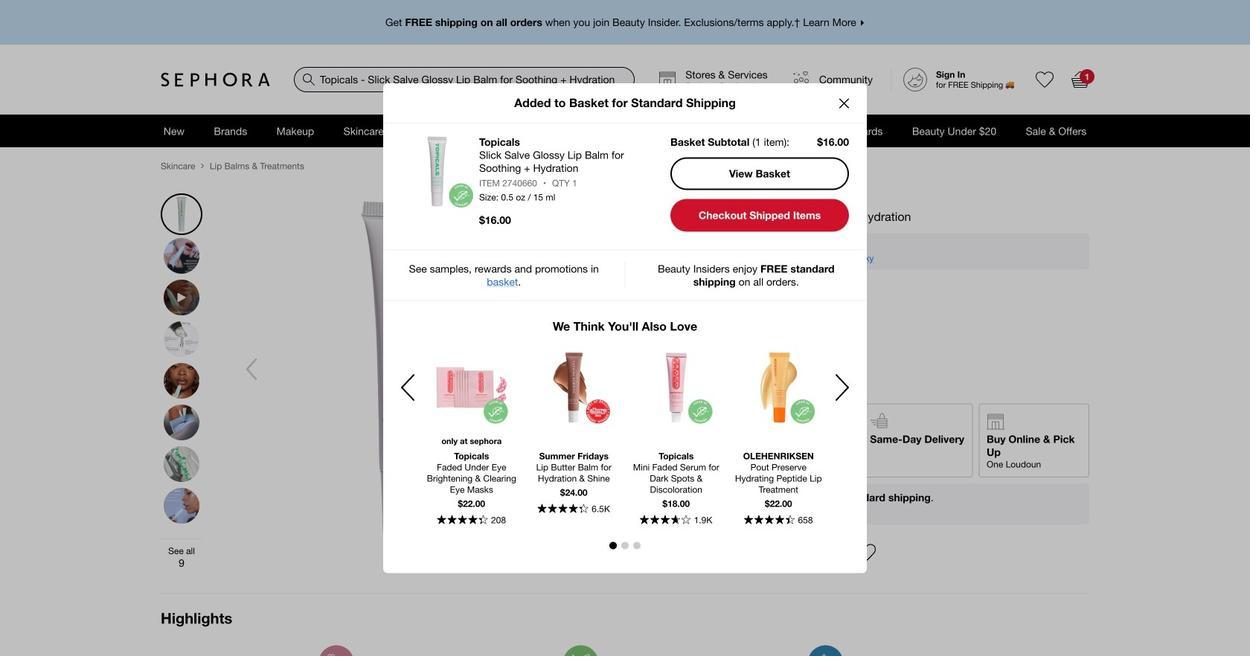 Task type: describe. For each thing, give the bounding box(es) containing it.
6.5k reviews element
[[592, 505, 610, 514]]

afterpay image
[[787, 299, 836, 308]]

slide 3 image
[[634, 542, 641, 550]]

klarna image
[[743, 299, 774, 306]]

topicals - slick salve glossy lip balm for soothing + hydration 0.5 oz / 15 ml topicals slick salve glossy lip balm for soothing + hydration clean at sephora image
[[401, 135, 473, 208]]

4.5 stars element for 658 reviews element
[[744, 515, 795, 526]]

sign in to love olehenriksen pout preserve hydrating peptide lip treatment image
[[799, 351, 813, 366]]

summer fridays lip butter balm for hydration & shine summer fridays - lip butter balm for hydration & shine image
[[538, 352, 610, 424]]

continue shopping image
[[840, 98, 849, 108]]

3.5 stars element
[[640, 515, 691, 526]]

sephora homepage image
[[161, 72, 270, 87]]

slide 1 image
[[610, 542, 617, 550]]

topicals faded under eye brightening & clearing eye masks topicals - faded under eye brightening & clearing eye masks image
[[436, 352, 508, 424]]

slide 2 image
[[622, 542, 629, 550]]



Task type: vqa. For each thing, say whether or not it's contained in the screenshot.
password field
no



Task type: locate. For each thing, give the bounding box(es) containing it.
topicals mini faded serum for dark spots & discoloration topicals - mini faded serum for dark spots & discoloration image
[[640, 352, 713, 424]]

previous image
[[401, 374, 415, 401]]

4.5 stars element
[[538, 504, 589, 515], [437, 515, 488, 526], [744, 515, 795, 526]]

learn more image
[[839, 297, 849, 308]]

2 horizontal spatial 4.5 stars element
[[744, 515, 795, 526]]

tab list
[[401, 542, 849, 550]]

1 horizontal spatial 4.5 stars element
[[538, 504, 589, 515]]

Search search field
[[295, 68, 634, 92]]

1.9k reviews element
[[694, 516, 713, 525]]

208 reviews element
[[491, 516, 506, 525]]

video image
[[164, 280, 200, 316]]

4.5 stars element left the 208 reviews element
[[437, 515, 488, 526]]

next image
[[836, 374, 849, 401]]

None search field
[[294, 67, 635, 92]]

4.5 stars element left 658 reviews element
[[744, 515, 795, 526]]

658 reviews element
[[798, 516, 813, 525]]

4.5 stars element for 6.5k reviews element
[[538, 504, 589, 515]]

olehenriksen pout preserve hydrating peptide lip treatment olehenriksen - pout preserve hydrating peptide lip treatment image
[[743, 352, 815, 424]]

dialog
[[383, 83, 867, 573]]

sign in to love topicals mini faded serum for dark spots & discoloration image
[[696, 351, 711, 366]]

tab panel
[[421, 349, 830, 526]]

4.5 stars element left 6.5k reviews element
[[538, 504, 589, 515]]

4.5 stars element for the 208 reviews element
[[437, 515, 488, 526]]

0 horizontal spatial 4.5 stars element
[[437, 515, 488, 526]]

None field
[[294, 67, 635, 92]]



